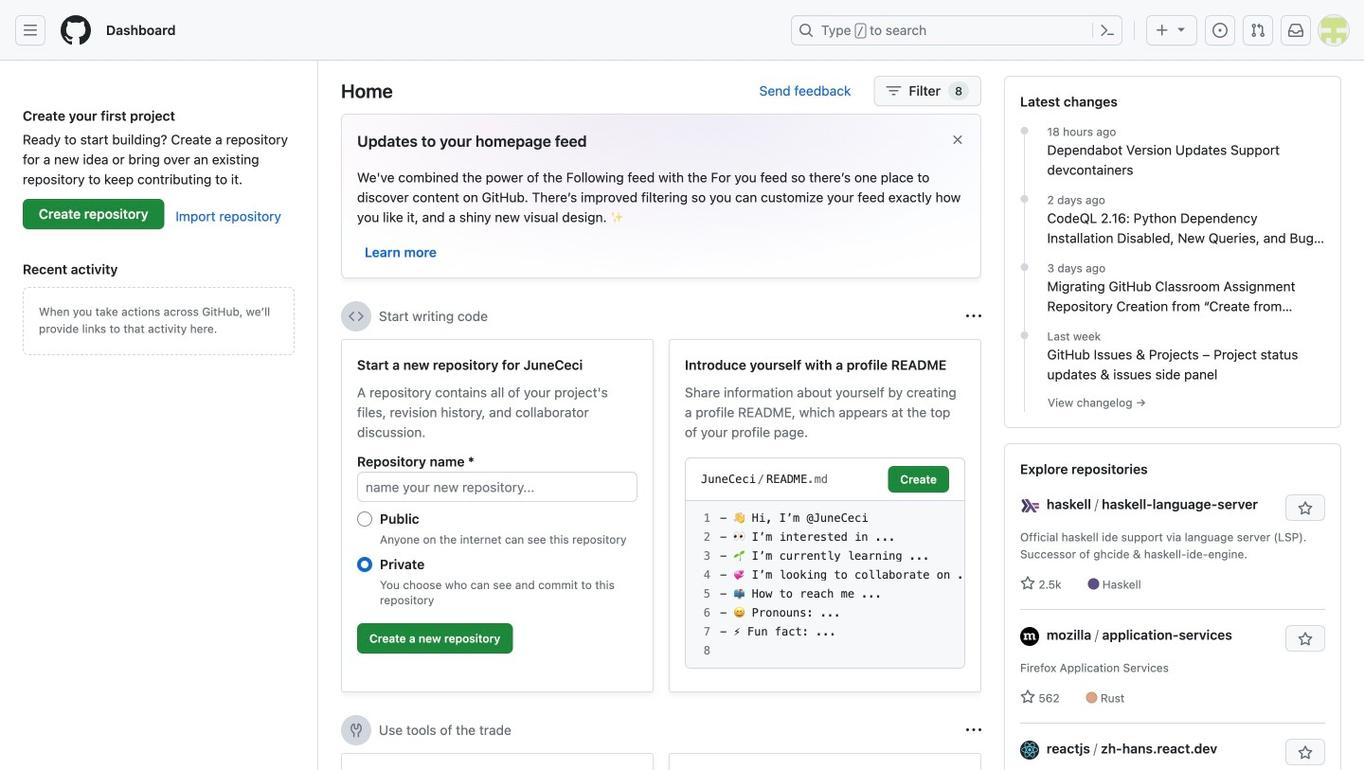 Task type: vqa. For each thing, say whether or not it's contained in the screenshot.
the left git pull request icon
no



Task type: locate. For each thing, give the bounding box(es) containing it.
plus image
[[1155, 23, 1170, 38]]

issue opened image
[[1213, 23, 1228, 38]]

1 vertical spatial dot fill image
[[1017, 260, 1032, 275]]

2 dot fill image from the top
[[1017, 260, 1032, 275]]

dot fill image
[[1017, 191, 1032, 207]]

dot fill image
[[1017, 123, 1032, 138], [1017, 260, 1032, 275], [1017, 328, 1032, 343]]

None radio
[[357, 557, 372, 572]]

none radio inside the start a new repository element
[[357, 512, 372, 527]]

0 vertical spatial dot fill image
[[1017, 123, 1032, 138]]

notifications image
[[1289, 23, 1304, 38]]

triangle down image
[[1174, 21, 1189, 36]]

explore element
[[1004, 76, 1342, 770]]

None submit
[[888, 466, 950, 493]]

2 vertical spatial dot fill image
[[1017, 328, 1032, 343]]

star this repository image for @mozilla profile icon at the right of page
[[1298, 632, 1313, 647]]

star this repository image
[[1298, 501, 1313, 516], [1298, 632, 1313, 647]]

2 star this repository image from the top
[[1298, 632, 1313, 647]]

star this repository image
[[1298, 746, 1313, 761]]

1 dot fill image from the top
[[1017, 123, 1032, 138]]

3 dot fill image from the top
[[1017, 328, 1032, 343]]

1 vertical spatial star this repository image
[[1298, 632, 1313, 647]]

@mozilla profile image
[[1021, 627, 1040, 646]]

homepage image
[[61, 15, 91, 45]]

star image
[[1021, 576, 1036, 591]]

0 vertical spatial star this repository image
[[1298, 501, 1313, 516]]

start a new repository element
[[341, 339, 654, 693]]

1 star this repository image from the top
[[1298, 501, 1313, 516]]

explore repositories navigation
[[1004, 443, 1342, 770]]

None radio
[[357, 512, 372, 527]]



Task type: describe. For each thing, give the bounding box(es) containing it.
star image
[[1021, 690, 1036, 705]]

star this repository image for @haskell profile image
[[1298, 501, 1313, 516]]

command palette image
[[1100, 23, 1115, 38]]

code image
[[349, 309, 364, 324]]

none submit inside introduce yourself with a profile readme element
[[888, 466, 950, 493]]

why am i seeing this? image
[[967, 723, 982, 738]]

get ai-based coding suggestions element
[[669, 753, 982, 770]]

simplify your development workflow with a gui element
[[341, 753, 654, 770]]

git pull request image
[[1251, 23, 1266, 38]]

x image
[[950, 132, 966, 147]]

name your new repository... text field
[[357, 472, 638, 502]]

tools image
[[349, 723, 364, 738]]

@reactjs profile image
[[1021, 741, 1040, 760]]

why am i seeing this? image
[[967, 309, 982, 324]]

filter image
[[886, 83, 902, 99]]

none radio inside the start a new repository element
[[357, 557, 372, 572]]

introduce yourself with a profile readme element
[[669, 339, 982, 693]]

@haskell profile image
[[1021, 496, 1040, 515]]



